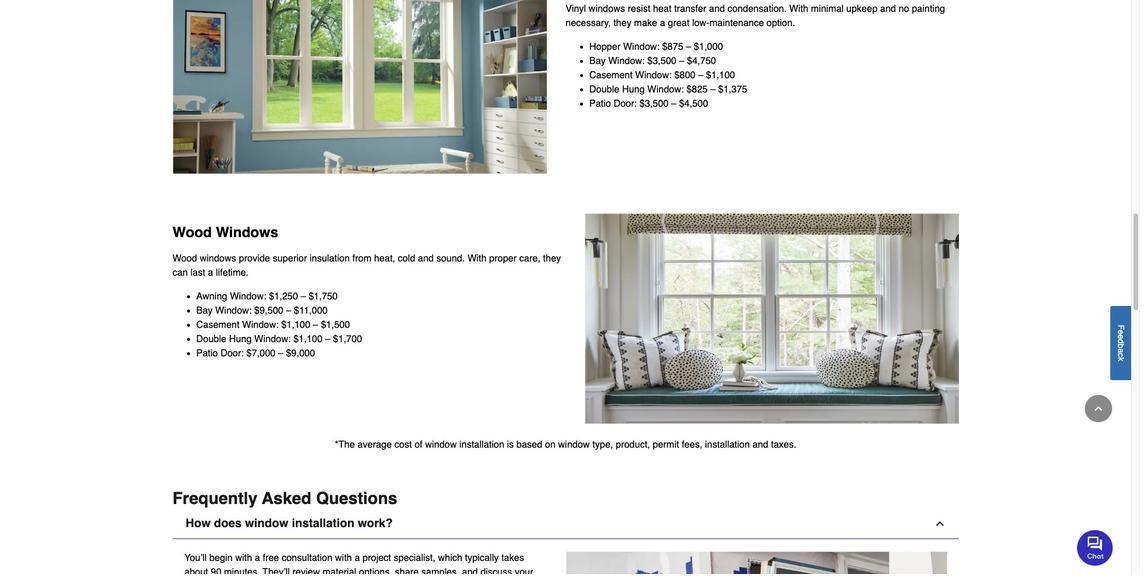 Task type: locate. For each thing, give the bounding box(es) containing it.
windows inside "vinyl windows resist heat transfer and condensation. with minimal upkeep and no painting necessary, they make a great low-maintenance option."
[[589, 4, 625, 14]]

painting
[[912, 4, 945, 14]]

1 horizontal spatial window
[[425, 440, 457, 451]]

they down resist
[[614, 18, 632, 28]]

wood windows provide superior insulation from heat, cold and sound. with proper care, they can last a lifetime.
[[173, 254, 561, 279]]

0 horizontal spatial chevron up image
[[934, 519, 946, 531]]

and right cold
[[418, 254, 434, 264]]

they'll
[[262, 568, 290, 575]]

0 vertical spatial patio
[[589, 99, 611, 109]]

chat invite button image
[[1077, 530, 1114, 566]]

bay
[[589, 56, 606, 66], [196, 306, 213, 317]]

bay down hopper
[[589, 56, 606, 66]]

1 horizontal spatial casement
[[589, 70, 633, 81]]

double inside awning window: $1,250 – $1,750 bay window: $9,500 – $11,000 casement window: $1,100 – $1,500 double hung window: $1,100 – $1,700 patio door: $7,000 – $9,000
[[196, 335, 226, 345]]

with
[[235, 554, 252, 564], [335, 554, 352, 564]]

patio left the $7,000
[[196, 349, 218, 359]]

0 horizontal spatial bay
[[196, 306, 213, 317]]

two installers in blue lowe's vests installing a pella window inside a house. image
[[566, 552, 947, 575]]

wood for wood windows
[[173, 225, 212, 241]]

1 vertical spatial double
[[196, 335, 226, 345]]

resist
[[628, 4, 651, 14]]

no
[[899, 4, 909, 14]]

windows inside the wood windows provide superior insulation from heat, cold and sound. with proper care, they can last a lifetime.
[[200, 254, 236, 264]]

1 wood from the top
[[173, 225, 212, 241]]

– down $4,750
[[698, 70, 704, 81]]

bay inside hopper window: $875 – $1,000 bay window: $3,500 – $4,750 casement window: $800 – $1,100 double hung window: $825 – $1,375 patio door: $3,500 – $4,500
[[589, 56, 606, 66]]

0 vertical spatial they
[[614, 18, 632, 28]]

sound.
[[436, 254, 465, 264]]

1 vertical spatial with
[[468, 254, 487, 264]]

window down frequently asked questions
[[245, 517, 289, 531]]

casement for casement window: $1,100 – $1,500
[[196, 320, 240, 331]]

windows
[[589, 4, 625, 14], [200, 254, 236, 264]]

scroll to top element
[[1085, 396, 1112, 423]]

about
[[184, 568, 208, 575]]

0 vertical spatial casement
[[589, 70, 633, 81]]

asked
[[262, 490, 311, 509]]

of
[[415, 440, 423, 451]]

e up 'd'
[[1116, 330, 1126, 335]]

lifetime.
[[216, 268, 249, 279]]

casement down hopper
[[589, 70, 633, 81]]

1 vertical spatial patio
[[196, 349, 218, 359]]

average
[[358, 440, 392, 451]]

0 horizontal spatial window
[[245, 517, 289, 531]]

a window seat with a blue cushion built into an alcove with a view of a wooded area. image
[[566, 214, 959, 425]]

$1,250
[[269, 292, 298, 302]]

0 vertical spatial door:
[[614, 99, 637, 109]]

$3,500 left $4,500
[[640, 99, 669, 109]]

patio inside awning window: $1,250 – $1,750 bay window: $9,500 – $11,000 casement window: $1,100 – $1,500 double hung window: $1,100 – $1,700 patio door: $7,000 – $9,000
[[196, 349, 218, 359]]

and down typically
[[462, 568, 478, 575]]

1 horizontal spatial hung
[[622, 84, 645, 95]]

chevron up image inside the how does window installation work? button
[[934, 519, 946, 531]]

patio
[[589, 99, 611, 109], [196, 349, 218, 359]]

$1,100 up $1,375
[[706, 70, 735, 81]]

*the average cost of window installation is based on window type, product, permit fees, installation and taxes.
[[335, 440, 796, 451]]

door:
[[614, 99, 637, 109], [221, 349, 244, 359]]

d
[[1116, 339, 1126, 344]]

1 horizontal spatial chevron up image
[[1093, 403, 1105, 415]]

1 vertical spatial they
[[543, 254, 561, 264]]

– down $11,000
[[313, 320, 318, 331]]

0 vertical spatial chevron up image
[[1093, 403, 1105, 415]]

1 vertical spatial casement
[[196, 320, 240, 331]]

patio for hopper window: $875 – $1,000 bay window: $3,500 – $4,750 casement window: $800 – $1,100 double hung window: $825 – $1,375 patio door: $3,500 – $4,500
[[589, 99, 611, 109]]

with inside the wood windows provide superior insulation from heat, cold and sound. with proper care, they can last a lifetime.
[[468, 254, 487, 264]]

wood
[[173, 225, 212, 241], [173, 254, 197, 264]]

a left "project" on the left bottom of the page
[[355, 554, 360, 564]]

1 horizontal spatial bay
[[589, 56, 606, 66]]

chevron up image inside scroll to top "element"
[[1093, 403, 1105, 415]]

door: inside hopper window: $875 – $1,000 bay window: $3,500 – $4,750 casement window: $800 – $1,100 double hung window: $825 – $1,375 patio door: $3,500 – $4,500
[[614, 99, 637, 109]]

1 horizontal spatial with
[[789, 4, 808, 14]]

window right of
[[425, 440, 457, 451]]

installation left is
[[459, 440, 504, 451]]

– left $4,500
[[671, 99, 677, 109]]

2 horizontal spatial installation
[[705, 440, 750, 451]]

0 vertical spatial hung
[[622, 84, 645, 95]]

0 horizontal spatial hung
[[229, 335, 252, 345]]

0 vertical spatial double
[[589, 84, 620, 95]]

$1,375
[[718, 84, 747, 95]]

0 horizontal spatial with
[[468, 254, 487, 264]]

hopper
[[589, 42, 621, 52]]

a right the last
[[208, 268, 213, 279]]

window: down $9,500
[[242, 320, 279, 331]]

f e e d b a c k
[[1116, 325, 1126, 362]]

e
[[1116, 330, 1126, 335], [1116, 335, 1126, 339]]

double inside hopper window: $875 – $1,000 bay window: $3,500 – $4,750 casement window: $800 – $1,100 double hung window: $825 – $1,375 patio door: $3,500 – $4,500
[[589, 84, 620, 95]]

1 vertical spatial chevron up image
[[934, 519, 946, 531]]

with inside "vinyl windows resist heat transfer and condensation. with minimal upkeep and no painting necessary, they make a great low-maintenance option."
[[789, 4, 808, 14]]

window: up $9,500
[[230, 292, 266, 302]]

patio down hopper
[[589, 99, 611, 109]]

window: up the $7,000
[[254, 335, 291, 345]]

0 vertical spatial with
[[789, 4, 808, 14]]

$1,100 inside hopper window: $875 – $1,000 bay window: $3,500 – $4,750 casement window: $800 – $1,100 double hung window: $825 – $1,375 patio door: $3,500 – $4,500
[[706, 70, 735, 81]]

0 vertical spatial $1,100
[[706, 70, 735, 81]]

option.
[[767, 18, 795, 28]]

0 horizontal spatial installation
[[292, 517, 355, 531]]

windows up the necessary,
[[589, 4, 625, 14]]

1 vertical spatial hung
[[229, 335, 252, 345]]

a down the heat
[[660, 18, 665, 28]]

$1,100 up $9,000
[[293, 335, 323, 345]]

window inside button
[[245, 517, 289, 531]]

consultation
[[282, 554, 332, 564]]

0 horizontal spatial casement
[[196, 320, 240, 331]]

1 horizontal spatial with
[[335, 554, 352, 564]]

they right care,
[[543, 254, 561, 264]]

windows up lifetime.
[[200, 254, 236, 264]]

$3,500 down $875
[[648, 56, 677, 66]]

double down hopper
[[589, 84, 620, 95]]

wood inside the wood windows provide superior insulation from heat, cold and sound. with proper care, they can last a lifetime.
[[173, 254, 197, 264]]

with up minutes.
[[235, 554, 252, 564]]

hung for $3,500
[[622, 84, 645, 95]]

and left taxes.
[[753, 440, 768, 451]]

they
[[614, 18, 632, 28], [543, 254, 561, 264]]

specialist,
[[394, 554, 435, 564]]

– down the $1,500
[[325, 335, 330, 345]]

which
[[438, 554, 462, 564]]

1 vertical spatial wood
[[173, 254, 197, 264]]

$1,100 down $11,000
[[281, 320, 310, 331]]

begin
[[209, 554, 233, 564]]

bay down awning
[[196, 306, 213, 317]]

discuss
[[481, 568, 512, 575]]

installation up consultation
[[292, 517, 355, 531]]

how does window installation work?
[[186, 517, 393, 531]]

and
[[709, 4, 725, 14], [880, 4, 896, 14], [418, 254, 434, 264], [753, 440, 768, 451], [462, 568, 478, 575]]

double down awning
[[196, 335, 226, 345]]

hung for $7,000
[[229, 335, 252, 345]]

–
[[686, 42, 691, 52], [679, 56, 684, 66], [698, 70, 704, 81], [710, 84, 716, 95], [671, 99, 677, 109], [301, 292, 306, 302], [286, 306, 291, 317], [313, 320, 318, 331], [325, 335, 330, 345], [278, 349, 283, 359]]

0 vertical spatial wood
[[173, 225, 212, 241]]

door: for $3,500
[[614, 99, 637, 109]]

1 vertical spatial bay
[[196, 306, 213, 317]]

0 horizontal spatial double
[[196, 335, 226, 345]]

1 vertical spatial door:
[[221, 349, 244, 359]]

$825
[[687, 84, 708, 95]]

0 horizontal spatial they
[[543, 254, 561, 264]]

with up material
[[335, 554, 352, 564]]

e up "b"
[[1116, 335, 1126, 339]]

window
[[425, 440, 457, 451], [558, 440, 590, 451], [245, 517, 289, 531]]

1 horizontal spatial door:
[[614, 99, 637, 109]]

awning window: $1,250 – $1,750 bay window: $9,500 – $11,000 casement window: $1,100 – $1,500 double hung window: $1,100 – $1,700 patio door: $7,000 – $9,000
[[196, 292, 362, 359]]

patio inside hopper window: $875 – $1,000 bay window: $3,500 – $4,750 casement window: $800 – $1,100 double hung window: $825 – $1,375 patio door: $3,500 – $4,500
[[589, 99, 611, 109]]

2 with from the left
[[335, 554, 352, 564]]

$3,500
[[648, 56, 677, 66], [640, 99, 669, 109]]

1 horizontal spatial patio
[[589, 99, 611, 109]]

window right on
[[558, 440, 590, 451]]

2 wood from the top
[[173, 254, 197, 264]]

necessary,
[[566, 18, 611, 28]]

0 horizontal spatial windows
[[200, 254, 236, 264]]

wood up the last
[[173, 225, 212, 241]]

2 vertical spatial $1,100
[[293, 335, 323, 345]]

c
[[1116, 353, 1126, 357]]

heat
[[653, 4, 672, 14]]

0 vertical spatial windows
[[589, 4, 625, 14]]

minutes.
[[224, 568, 260, 575]]

f
[[1116, 325, 1126, 330]]

0 horizontal spatial door:
[[221, 349, 244, 359]]

with up option.
[[789, 4, 808, 14]]

casement inside hopper window: $875 – $1,000 bay window: $3,500 – $4,750 casement window: $800 – $1,100 double hung window: $825 – $1,375 patio door: $3,500 – $4,500
[[589, 70, 633, 81]]

hung
[[622, 84, 645, 95], [229, 335, 252, 345]]

casement down awning
[[196, 320, 240, 331]]

0 horizontal spatial with
[[235, 554, 252, 564]]

a
[[660, 18, 665, 28], [208, 268, 213, 279], [1116, 349, 1126, 353], [255, 554, 260, 564], [355, 554, 360, 564]]

door: inside awning window: $1,250 – $1,750 bay window: $9,500 – $11,000 casement window: $1,100 – $1,500 double hung window: $1,100 – $1,700 patio door: $7,000 – $9,000
[[221, 349, 244, 359]]

based
[[517, 440, 542, 451]]

upkeep
[[846, 4, 878, 14]]

1 vertical spatial windows
[[200, 254, 236, 264]]

1 vertical spatial $3,500
[[640, 99, 669, 109]]

1 horizontal spatial double
[[589, 84, 620, 95]]

– up $800
[[679, 56, 684, 66]]

a up k
[[1116, 349, 1126, 353]]

1 horizontal spatial windows
[[589, 4, 625, 14]]

with left proper
[[468, 254, 487, 264]]

two windows in a blue living room with a view of a yard. image
[[173, 0, 566, 174]]

casement inside awning window: $1,250 – $1,750 bay window: $9,500 – $11,000 casement window: $1,100 – $1,500 double hung window: $1,100 – $1,700 patio door: $7,000 – $9,000
[[196, 320, 240, 331]]

hung inside awning window: $1,250 – $1,750 bay window: $9,500 – $11,000 casement window: $1,100 – $1,500 double hung window: $1,100 – $1,700 patio door: $7,000 – $9,000
[[229, 335, 252, 345]]

how
[[186, 517, 211, 531]]

installation right fees,
[[705, 440, 750, 451]]

with
[[789, 4, 808, 14], [468, 254, 487, 264]]

wood up the can
[[173, 254, 197, 264]]

chevron up image
[[1093, 403, 1105, 415], [934, 519, 946, 531]]

hung inside hopper window: $875 – $1,000 bay window: $3,500 – $4,750 casement window: $800 – $1,100 double hung window: $825 – $1,375 patio door: $3,500 – $4,500
[[622, 84, 645, 95]]

double
[[589, 84, 620, 95], [196, 335, 226, 345]]

window:
[[623, 42, 660, 52], [608, 56, 645, 66], [635, 70, 672, 81], [648, 84, 684, 95], [230, 292, 266, 302], [215, 306, 252, 317], [242, 320, 279, 331], [254, 335, 291, 345]]

maintenance
[[710, 18, 764, 28]]

0 vertical spatial bay
[[589, 56, 606, 66]]

1 horizontal spatial they
[[614, 18, 632, 28]]

0 horizontal spatial patio
[[196, 349, 218, 359]]

door: for $7,000
[[221, 349, 244, 359]]

bay inside awning window: $1,250 – $1,750 bay window: $9,500 – $11,000 casement window: $1,100 – $1,500 double hung window: $1,100 – $1,700 patio door: $7,000 – $9,000
[[196, 306, 213, 317]]



Task type: describe. For each thing, give the bounding box(es) containing it.
– up $11,000
[[301, 292, 306, 302]]

make
[[634, 18, 657, 28]]

– right the $7,000
[[278, 349, 283, 359]]

$11,000
[[294, 306, 328, 317]]

cost
[[395, 440, 412, 451]]

1 e from the top
[[1116, 330, 1126, 335]]

– right $875
[[686, 42, 691, 52]]

window: down 'make'
[[623, 42, 660, 52]]

– right the $825 in the top of the page
[[710, 84, 716, 95]]

they inside "vinyl windows resist heat transfer and condensation. with minimal upkeep and no painting necessary, they make a great low-maintenance option."
[[614, 18, 632, 28]]

proper
[[489, 254, 517, 264]]

frequently asked questions
[[173, 490, 397, 509]]

permit
[[653, 440, 679, 451]]

90
[[211, 568, 221, 575]]

wood for wood windows provide superior insulation from heat, cold and sound. with proper care, they can last a lifetime.
[[173, 254, 197, 264]]

– down $1,250
[[286, 306, 291, 317]]

a inside "vinyl windows resist heat transfer and condensation. with minimal upkeep and no painting necessary, they make a great low-maintenance option."
[[660, 18, 665, 28]]

2 e from the top
[[1116, 335, 1126, 339]]

you'll
[[184, 554, 207, 564]]

casement for casement window: $800 – $1,100
[[589, 70, 633, 81]]

and left no
[[880, 4, 896, 14]]

questions
[[316, 490, 397, 509]]

wood windows
[[173, 225, 278, 241]]

windows for wood
[[200, 254, 236, 264]]

provide
[[239, 254, 270, 264]]

and inside the you'll begin with a free consultation with a project specialist, which typically takes about 90 minutes. they'll review material options, share samples, and discuss you
[[462, 568, 478, 575]]

vinyl windows resist heat transfer and condensation. with minimal upkeep and no painting necessary, they make a great low-maintenance option.
[[566, 4, 945, 28]]

superior
[[273, 254, 307, 264]]

from
[[352, 254, 371, 264]]

1 horizontal spatial installation
[[459, 440, 504, 451]]

bay for bay window: $3,500 – $4,750
[[589, 56, 606, 66]]

window: down $800
[[648, 84, 684, 95]]

a inside the wood windows provide superior insulation from heat, cold and sound. with proper care, they can last a lifetime.
[[208, 268, 213, 279]]

minimal
[[811, 4, 844, 14]]

window: left $800
[[635, 70, 672, 81]]

options,
[[359, 568, 392, 575]]

$875
[[662, 42, 683, 52]]

great
[[668, 18, 690, 28]]

and inside the wood windows provide superior insulation from heat, cold and sound. with proper care, they can last a lifetime.
[[418, 254, 434, 264]]

a left free in the left of the page
[[255, 554, 260, 564]]

condensation.
[[728, 4, 787, 14]]

2 horizontal spatial window
[[558, 440, 590, 451]]

heat,
[[374, 254, 395, 264]]

awning
[[196, 292, 227, 302]]

vinyl
[[566, 4, 586, 14]]

hopper window: $875 – $1,000 bay window: $3,500 – $4,750 casement window: $800 – $1,100 double hung window: $825 – $1,375 patio door: $3,500 – $4,500
[[589, 42, 747, 109]]

bay for bay window: $9,500 – $11,000
[[196, 306, 213, 317]]

they inside the wood windows provide superior insulation from heat, cold and sound. with proper care, they can last a lifetime.
[[543, 254, 561, 264]]

$7,000
[[246, 349, 276, 359]]

product,
[[616, 440, 650, 451]]

$9,500
[[254, 306, 283, 317]]

does
[[214, 517, 242, 531]]

window: down awning
[[215, 306, 252, 317]]

review
[[293, 568, 320, 575]]

patio for awning window: $1,250 – $1,750 bay window: $9,500 – $11,000 casement window: $1,100 – $1,500 double hung window: $1,100 – $1,700 patio door: $7,000 – $9,000
[[196, 349, 218, 359]]

installation inside the how does window installation work? button
[[292, 517, 355, 531]]

share
[[395, 568, 419, 575]]

takes
[[501, 554, 524, 564]]

k
[[1116, 357, 1126, 362]]

on
[[545, 440, 556, 451]]

fees,
[[682, 440, 702, 451]]

can
[[173, 268, 188, 279]]

frequently
[[173, 490, 258, 509]]

$1,700
[[333, 335, 362, 345]]

*the
[[335, 440, 355, 451]]

free
[[263, 554, 279, 564]]

0 vertical spatial $3,500
[[648, 56, 677, 66]]

windows for vinyl
[[589, 4, 625, 14]]

double for double hung window: $825 – $1,375
[[589, 84, 620, 95]]

insulation
[[310, 254, 350, 264]]

you'll begin with a free consultation with a project specialist, which typically takes about 90 minutes. they'll review material options, share samples, and discuss you
[[184, 554, 542, 575]]

last
[[190, 268, 205, 279]]

$4,500
[[679, 99, 708, 109]]

is
[[507, 440, 514, 451]]

transfer
[[674, 4, 707, 14]]

window: down hopper
[[608, 56, 645, 66]]

1 with from the left
[[235, 554, 252, 564]]

$1,000
[[694, 42, 723, 52]]

b
[[1116, 344, 1126, 349]]

low-
[[692, 18, 710, 28]]

project
[[363, 554, 391, 564]]

$1,500
[[321, 320, 350, 331]]

double for double hung window: $1,100 – $1,700
[[196, 335, 226, 345]]

a inside the f e e d b a c k button
[[1116, 349, 1126, 353]]

$9,000
[[286, 349, 315, 359]]

and up low-
[[709, 4, 725, 14]]

samples,
[[421, 568, 459, 575]]

care,
[[519, 254, 540, 264]]

1 vertical spatial $1,100
[[281, 320, 310, 331]]

$4,750
[[687, 56, 716, 66]]

how does window installation work? button
[[173, 510, 959, 540]]

windows
[[216, 225, 278, 241]]

f e e d b a c k button
[[1111, 306, 1131, 380]]

material
[[323, 568, 356, 575]]

$1,750
[[309, 292, 338, 302]]

typically
[[465, 554, 499, 564]]

cold
[[398, 254, 415, 264]]

$800
[[674, 70, 696, 81]]

type,
[[593, 440, 613, 451]]

work?
[[358, 517, 393, 531]]

taxes.
[[771, 440, 796, 451]]



Task type: vqa. For each thing, say whether or not it's contained in the screenshot.
fixture within the loose fixture worn insulation frayed wiring loose wiring inside the outlet rusty sockets worn insulation
no



